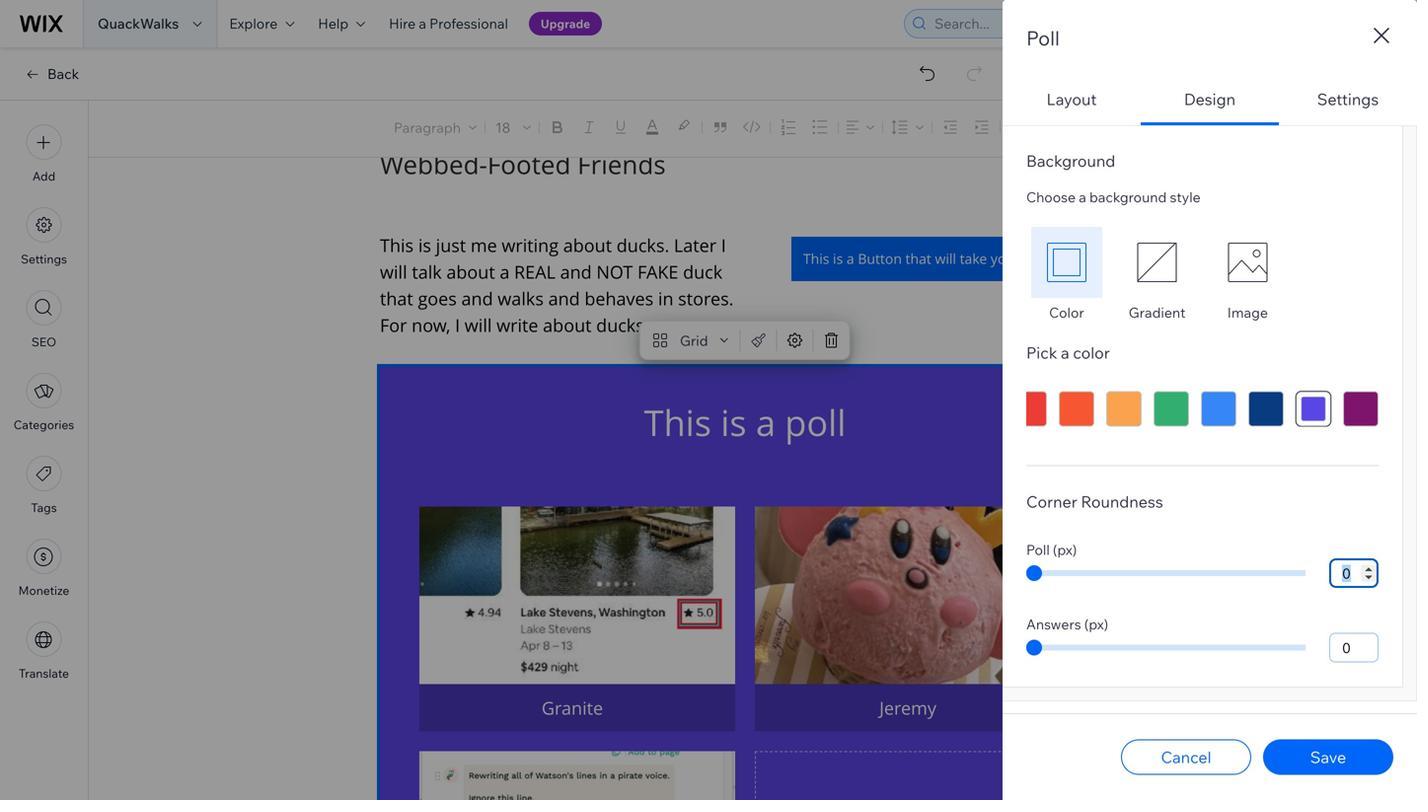 Task type: describe. For each thing, give the bounding box(es) containing it.
save button
[[1263, 740, 1394, 775]]

color
[[1049, 304, 1084, 321]]

this is just me writing about ducks. later i will talk about a real and not fake duck that goes and walks and behaves in stores. for now, i will write about ducks.
[[380, 233, 738, 337]]

that inside this is just me writing about ducks. later i will talk about a real and not fake duck that goes and walks and behaves in stores. for now, i will write about ducks.
[[380, 287, 413, 310]]

real
[[514, 260, 556, 284]]

background
[[1090, 188, 1167, 206]]

notes
[[1335, 120, 1373, 137]]

poll for poll (px)
[[1026, 541, 1050, 559]]

upgrade
[[541, 16, 590, 31]]

seo button
[[26, 290, 62, 349]]

back
[[47, 65, 79, 82]]

quackwalks
[[98, 15, 179, 32]]

take
[[960, 250, 987, 268]]

a for hire
[[419, 15, 426, 32]]

and down real
[[548, 287, 580, 310]]

color
[[1073, 343, 1110, 363]]

a inside this is just me writing about ducks. later i will talk about a real and not fake duck that goes and walks and behaves in stores. for now, i will write about ducks.
[[500, 260, 510, 284]]

translate button
[[19, 622, 69, 681]]

somewhere
[[1018, 250, 1093, 268]]

a inside button
[[847, 250, 854, 268]]

me
[[471, 233, 497, 257]]

now,
[[412, 313, 450, 337]]

walks
[[498, 287, 544, 310]]

1 vertical spatial ducks.
[[596, 313, 649, 337]]

goes
[[418, 287, 457, 310]]

help button
[[306, 0, 377, 47]]

(px) for poll (px)
[[1053, 541, 1077, 559]]

this for this is just me writing about ducks. later i will talk about a real and not fake duck that goes and walks and behaves in stores. for now, i will write about ducks.
[[380, 233, 414, 257]]

explore
[[229, 15, 278, 32]]

menu containing add
[[0, 113, 88, 693]]

a for choose
[[1079, 188, 1086, 206]]

later
[[674, 233, 717, 257]]

that inside button
[[906, 250, 931, 268]]

back button
[[24, 65, 79, 83]]

1 vertical spatial about
[[446, 260, 495, 284]]

you
[[991, 250, 1015, 268]]

is for just
[[418, 233, 431, 257]]

paragraph
[[394, 119, 461, 136]]

categories
[[14, 417, 74, 432]]

style
[[1170, 188, 1201, 206]]

paragraph button
[[390, 113, 481, 141]]

upgrade button
[[529, 12, 602, 36]]

hire a professional link
[[377, 0, 520, 47]]

just
[[436, 233, 466, 257]]

list box inside design tab panel
[[1026, 227, 1379, 321]]

notes button
[[1299, 115, 1379, 142]]

and left not
[[560, 260, 592, 284]]

monetize
[[18, 583, 69, 598]]

add
[[32, 169, 55, 184]]

writing
[[502, 233, 559, 257]]

choose
[[1026, 188, 1076, 206]]

translate
[[19, 666, 69, 681]]

is for a
[[833, 250, 843, 268]]

fake
[[638, 260, 678, 284]]

roundness
[[1081, 492, 1163, 512]]

monetize button
[[18, 539, 69, 598]]

for
[[380, 313, 407, 337]]

(px) for answers (px)
[[1084, 616, 1108, 633]]

tab list containing layout
[[1003, 76, 1417, 702]]

1 vertical spatial i
[[455, 313, 460, 337]]

grid button
[[644, 327, 736, 354]]



Task type: locate. For each thing, give the bounding box(es) containing it.
settings up notes
[[1317, 89, 1379, 109]]

tags button
[[26, 456, 62, 515]]

corner roundness
[[1026, 492, 1163, 512]]

1 horizontal spatial that
[[906, 250, 931, 268]]

that
[[906, 250, 931, 268], [380, 287, 413, 310]]

behaves
[[585, 287, 654, 310]]

design tab panel
[[1003, 125, 1417, 702]]

0 horizontal spatial that
[[380, 287, 413, 310]]

help
[[318, 15, 349, 32]]

1 horizontal spatial settings
[[1317, 89, 1379, 109]]

0 vertical spatial i
[[721, 233, 726, 257]]

ducks. down behaves
[[596, 313, 649, 337]]

design
[[1184, 89, 1236, 109]]

0 horizontal spatial settings
[[21, 252, 67, 266]]

seo
[[32, 335, 56, 349]]

will inside button
[[935, 250, 956, 268]]

layout button
[[1003, 76, 1141, 125]]

i right the now,
[[455, 313, 460, 337]]

a right hire
[[419, 15, 426, 32]]

background
[[1026, 151, 1116, 171]]

(px) down corner
[[1053, 541, 1077, 559]]

0 vertical spatial ducks.
[[617, 233, 669, 257]]

0 horizontal spatial (px)
[[1053, 541, 1077, 559]]

that right button
[[906, 250, 931, 268]]

settings button
[[1279, 76, 1417, 125], [21, 207, 67, 266]]

hire
[[389, 15, 416, 32]]

(px) right 'answers'
[[1084, 616, 1108, 633]]

about down me on the top left of the page
[[446, 260, 495, 284]]

menu
[[0, 113, 88, 693]]

this up 'talk'
[[380, 233, 414, 257]]

settings button inside tab list
[[1279, 76, 1417, 125]]

cancel button
[[1121, 740, 1251, 775]]

this inside this is just me writing about ducks. later i will talk about a real and not fake duck that goes and walks and behaves in stores. for now, i will write about ducks.
[[380, 233, 414, 257]]

1 poll from the top
[[1026, 26, 1060, 50]]

is
[[418, 233, 431, 257], [833, 250, 843, 268]]

1 vertical spatial poll
[[1026, 541, 1050, 559]]

1 vertical spatial (px)
[[1084, 616, 1108, 633]]

settings button inside menu
[[21, 207, 67, 266]]

about
[[563, 233, 612, 257], [446, 260, 495, 284], [543, 313, 592, 337]]

settings inside tab list
[[1317, 89, 1379, 109]]

2 horizontal spatial will
[[935, 250, 956, 268]]

layout
[[1047, 89, 1097, 109]]

None range field
[[1026, 570, 1306, 576], [1026, 645, 1306, 651], [1026, 570, 1306, 576], [1026, 645, 1306, 651]]

0 horizontal spatial is
[[418, 233, 431, 257]]

about up not
[[563, 233, 612, 257]]

a right pick
[[1061, 343, 1070, 363]]

1 vertical spatial settings
[[21, 252, 67, 266]]

save
[[1310, 748, 1346, 767]]

poll
[[1026, 26, 1060, 50], [1026, 541, 1050, 559]]

a left button
[[847, 250, 854, 268]]

this
[[380, 233, 414, 257], [803, 250, 829, 268]]

1 vertical spatial settings button
[[21, 207, 67, 266]]

2 poll from the top
[[1026, 541, 1050, 559]]

a right choose
[[1079, 188, 1086, 206]]

a left real
[[500, 260, 510, 284]]

list box
[[1026, 227, 1379, 321]]

professional
[[429, 15, 508, 32]]

image
[[1227, 304, 1268, 321]]

poll up 'layout'
[[1026, 26, 1060, 50]]

0 horizontal spatial i
[[455, 313, 460, 337]]

i right later
[[721, 233, 726, 257]]

that up "for"
[[380, 287, 413, 310]]

1 horizontal spatial i
[[721, 233, 726, 257]]

and
[[560, 260, 592, 284], [461, 287, 493, 310], [548, 287, 580, 310]]

choose a background style
[[1026, 188, 1201, 206]]

this inside this is a button that will take you somewhere button
[[803, 250, 829, 268]]

Search... field
[[929, 10, 1146, 38]]

settings up seo button
[[21, 252, 67, 266]]

0 vertical spatial settings button
[[1279, 76, 1417, 125]]

answers (px)
[[1026, 616, 1108, 633]]

0 vertical spatial settings
[[1317, 89, 1379, 109]]

0 vertical spatial that
[[906, 250, 931, 268]]

0 vertical spatial (px)
[[1053, 541, 1077, 559]]

0 vertical spatial poll
[[1026, 26, 1060, 50]]

1 horizontal spatial settings button
[[1279, 76, 1417, 125]]

1 horizontal spatial this
[[803, 250, 829, 268]]

add button
[[26, 124, 62, 184]]

about right write
[[543, 313, 592, 337]]

0 horizontal spatial will
[[380, 260, 407, 284]]

will left take
[[935, 250, 956, 268]]

will
[[935, 250, 956, 268], [380, 260, 407, 284], [465, 313, 492, 337]]

1 horizontal spatial is
[[833, 250, 843, 268]]

will left 'talk'
[[380, 260, 407, 284]]

0 horizontal spatial this
[[380, 233, 414, 257]]

1 vertical spatial that
[[380, 287, 413, 310]]

settings inside menu
[[21, 252, 67, 266]]

answers
[[1026, 616, 1081, 633]]

pick
[[1026, 343, 1057, 363]]

tab list
[[1003, 76, 1417, 702]]

Add a Catchy Title text field
[[380, 113, 1097, 182]]

gradient
[[1129, 304, 1186, 321]]

cancel
[[1161, 748, 1211, 767]]

a for pick
[[1061, 343, 1070, 363]]

2 vertical spatial about
[[543, 313, 592, 337]]

poll (px)
[[1026, 541, 1077, 559]]

this for this is a button that will take you somewhere
[[803, 250, 829, 268]]

0 horizontal spatial settings button
[[21, 207, 67, 266]]

None number field
[[1329, 559, 1379, 588], [1329, 633, 1379, 663], [1329, 559, 1379, 588], [1329, 633, 1379, 663]]

pick a color
[[1026, 343, 1110, 363]]

0 vertical spatial about
[[563, 233, 612, 257]]

list box containing color
[[1026, 227, 1379, 321]]

will left write
[[465, 313, 492, 337]]

is inside button
[[833, 250, 843, 268]]

duck
[[683, 260, 723, 284]]

poll inside design tab panel
[[1026, 541, 1050, 559]]

is inside this is just me writing about ducks. later i will talk about a real and not fake duck that goes and walks and behaves in stores. for now, i will write about ducks.
[[418, 233, 431, 257]]

not
[[596, 260, 633, 284]]

talk
[[412, 260, 442, 284]]

corner
[[1026, 492, 1077, 512]]

hire a professional
[[389, 15, 508, 32]]

(px)
[[1053, 541, 1077, 559], [1084, 616, 1108, 633]]

design button
[[1141, 76, 1279, 125]]

stores.
[[678, 287, 734, 310]]

this is a button that will take you somewhere button
[[791, 237, 1105, 281]]

1 horizontal spatial (px)
[[1084, 616, 1108, 633]]

categories button
[[14, 373, 74, 432]]

a
[[419, 15, 426, 32], [1079, 188, 1086, 206], [847, 250, 854, 268], [500, 260, 510, 284], [1061, 343, 1070, 363]]

is left just
[[418, 233, 431, 257]]

ducks.
[[617, 233, 669, 257], [596, 313, 649, 337]]

in
[[658, 287, 674, 310]]

i
[[721, 233, 726, 257], [455, 313, 460, 337]]

ducks. up fake
[[617, 233, 669, 257]]

this left button
[[803, 250, 829, 268]]

write
[[497, 313, 538, 337]]

and right goes
[[461, 287, 493, 310]]

tags
[[31, 500, 57, 515]]

poll down corner
[[1026, 541, 1050, 559]]

this is a button that will take you somewhere
[[803, 250, 1093, 268]]

is left button
[[833, 250, 843, 268]]

poll for poll
[[1026, 26, 1060, 50]]

button
[[858, 250, 902, 268]]

settings
[[1317, 89, 1379, 109], [21, 252, 67, 266]]

grid
[[680, 332, 708, 349]]

1 horizontal spatial will
[[465, 313, 492, 337]]



Task type: vqa. For each thing, say whether or not it's contained in the screenshot.
Generate Page Description In Seconds
no



